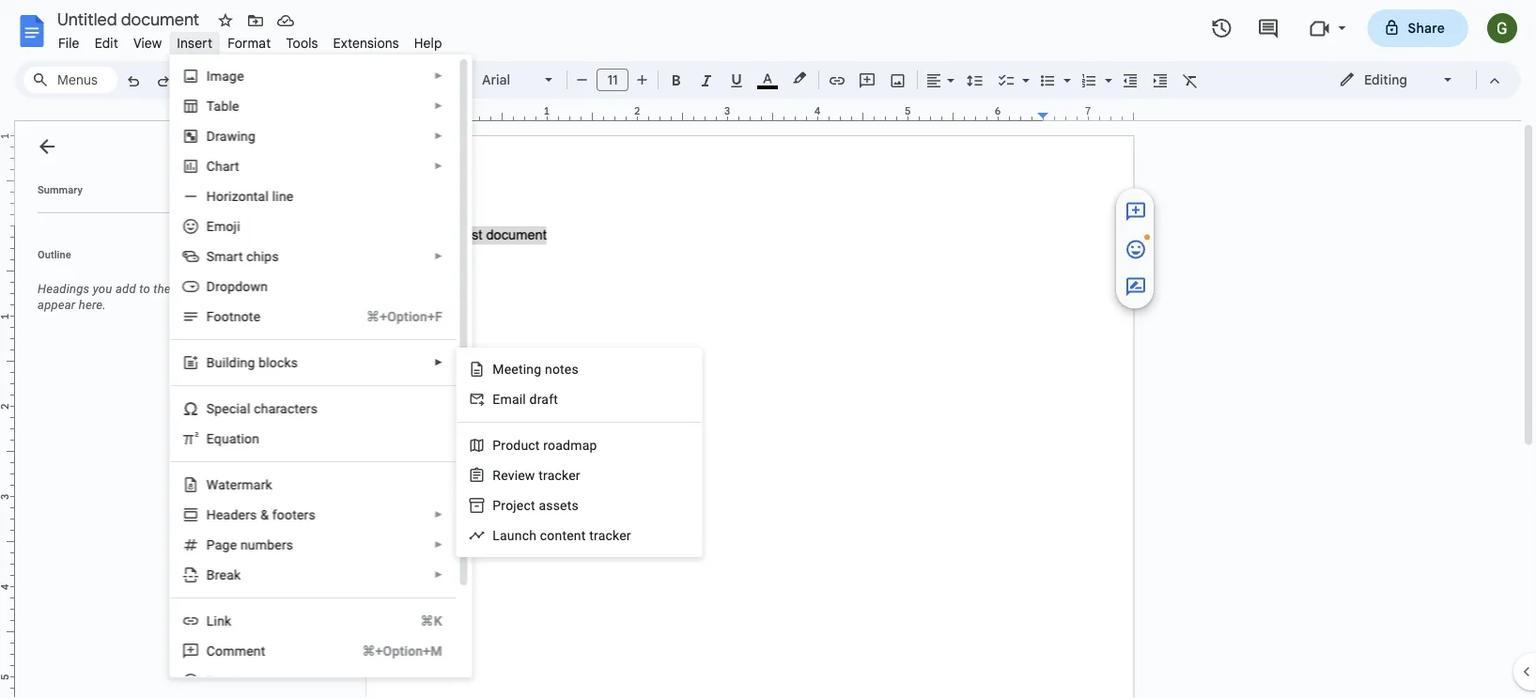 Task type: describe. For each thing, give the bounding box(es) containing it.
comment m element
[[206, 643, 271, 659]]

checklist menu image
[[1018, 68, 1030, 74]]

ilding
[[222, 355, 255, 370]]

aunch
[[500, 528, 537, 543]]

l for aunch
[[493, 528, 500, 543]]

line & paragraph spacing image
[[965, 67, 986, 93]]

5 ► from the top
[[434, 251, 443, 262]]

1 vertical spatial tracker
[[589, 528, 631, 543]]

t
[[206, 98, 213, 114]]

pr
[[493, 437, 506, 453]]

emoji reaction 5 element
[[206, 673, 298, 689]]

editing
[[1365, 71, 1408, 88]]

notes
[[545, 361, 579, 377]]

top margin image
[[0, 136, 14, 231]]

email
[[493, 391, 526, 407]]

b
[[206, 355, 214, 370]]

you
[[93, 282, 112, 296]]

4 ► from the top
[[434, 161, 443, 172]]

outline
[[38, 249, 71, 260]]

headings you add to the document will appear here.
[[38, 282, 251, 312]]

line
[[272, 188, 293, 204]]

main toolbar
[[117, 0, 1259, 534]]

bulleted list menu image
[[1059, 68, 1071, 74]]

share button
[[1368, 9, 1469, 47]]

watermark
[[206, 477, 272, 492]]

r eview tracker
[[493, 468, 581, 483]]

review tracker r element
[[493, 468, 586, 483]]

g
[[222, 537, 229, 553]]

menu containing m
[[456, 348, 702, 557]]

d
[[530, 391, 537, 407]]

emoji reaction
[[206, 673, 292, 689]]

t able
[[206, 98, 239, 114]]

link l element
[[206, 613, 237, 629]]

spe c ial characters
[[206, 401, 317, 416]]

document outline element
[[15, 121, 271, 698]]

break k element
[[206, 567, 246, 583]]

r
[[223, 188, 228, 204]]

roadmap
[[543, 437, 597, 453]]

text color image
[[757, 67, 778, 89]]

pa g e numbers
[[206, 537, 293, 553]]

h
[[206, 507, 216, 523]]

i
[[206, 68, 210, 84]]

e quation
[[206, 431, 259, 446]]

foot
[[206, 309, 233, 324]]

chart q element
[[206, 158, 245, 174]]

e
[[229, 537, 237, 553]]

numbers
[[240, 537, 293, 553]]

view menu item
[[126, 32, 169, 54]]

⌘+option+f
[[366, 309, 442, 324]]

► for d rawing
[[434, 131, 443, 141]]

emoji 7 element
[[206, 219, 246, 234]]

format
[[228, 35, 271, 51]]

the
[[153, 282, 171, 296]]

Rename text field
[[51, 8, 211, 30]]

p
[[493, 498, 501, 513]]

format menu item
[[220, 32, 279, 54]]

menu bar inside "menu bar" banner
[[51, 24, 450, 55]]

menu containing i
[[163, 0, 472, 698]]

footers
[[272, 507, 315, 523]]

image i element
[[206, 68, 249, 84]]

building blocks u element
[[206, 355, 303, 370]]

d
[[206, 128, 215, 144]]

file menu item
[[51, 32, 87, 54]]

m
[[493, 361, 504, 377]]

eeting
[[504, 361, 542, 377]]

rawing
[[215, 128, 255, 144]]

special characters c element
[[206, 401, 323, 416]]

ho
[[206, 188, 223, 204]]

mode and view toolbar
[[1325, 61, 1510, 99]]

edit menu item
[[87, 32, 126, 54]]

file
[[58, 35, 80, 51]]

suggest edits image
[[1125, 276, 1148, 298]]

► for ilding blocks
[[434, 357, 443, 368]]

duct
[[513, 437, 540, 453]]

smart chips z element
[[206, 249, 284, 264]]

raft
[[537, 391, 558, 407]]

summary
[[38, 184, 83, 195]]

right margin image
[[1038, 106, 1133, 120]]

0 horizontal spatial tracker
[[539, 468, 581, 483]]

r
[[493, 468, 501, 483]]

assets
[[539, 498, 579, 513]]

p roject assets
[[493, 498, 579, 513]]

Font size text field
[[598, 69, 628, 91]]

product roadmap o element
[[493, 437, 603, 453]]

share
[[1408, 20, 1445, 36]]

dropdown
[[206, 279, 268, 294]]

characters
[[253, 401, 317, 416]]

quation
[[214, 431, 259, 446]]

o
[[506, 437, 513, 453]]

pa
[[206, 537, 222, 553]]

left margin image
[[367, 106, 462, 120]]

d rawing
[[206, 128, 255, 144]]

document
[[174, 282, 229, 296]]

⌘+option+m element
[[339, 642, 442, 661]]

meeting notes m element
[[493, 361, 584, 377]]

brea k
[[206, 567, 240, 583]]

chart
[[206, 158, 239, 174]]



Task type: vqa. For each thing, say whether or not it's contained in the screenshot.


Task type: locate. For each thing, give the bounding box(es) containing it.
appear
[[38, 298, 76, 312]]

l for ink
[[206, 613, 213, 629]]

i mage
[[206, 68, 244, 84]]

e
[[206, 431, 214, 446]]

l
[[493, 528, 500, 543], [206, 613, 213, 629]]

l ink
[[206, 613, 231, 629]]

add
[[116, 282, 136, 296]]

help menu item
[[407, 32, 450, 54]]

Font size field
[[597, 69, 636, 92]]

1 vertical spatial emoji
[[206, 673, 240, 689]]

application
[[0, 0, 1537, 698]]

footnote n element
[[206, 309, 266, 324]]

outline heading
[[15, 247, 271, 273]]

tracker
[[539, 468, 581, 483], [589, 528, 631, 543]]

dropdown 6 element
[[206, 279, 273, 294]]

highlight color image
[[789, 67, 810, 89]]

chips
[[246, 249, 278, 264]]

menu bar containing file
[[51, 24, 450, 55]]

application containing share
[[0, 0, 1537, 698]]

insert image image
[[888, 67, 909, 93]]

2 emoji from the top
[[206, 673, 240, 689]]

⌘+option+m
[[362, 643, 442, 659]]

⌘k element
[[398, 612, 442, 631]]

equation e element
[[206, 431, 265, 446]]

► for brea k
[[434, 570, 443, 580]]

Star checkbox
[[212, 8, 239, 34]]

0 vertical spatial tracker
[[539, 468, 581, 483]]

arial option
[[482, 67, 534, 93]]

►
[[434, 70, 443, 81], [434, 101, 443, 111], [434, 131, 443, 141], [434, 161, 443, 172], [434, 251, 443, 262], [434, 357, 443, 368], [434, 509, 443, 520], [434, 539, 443, 550], [434, 570, 443, 580]]

ink
[[213, 613, 231, 629]]

izontal
[[228, 188, 268, 204]]

summary heading
[[38, 182, 83, 197]]

8 ► from the top
[[434, 539, 443, 550]]

tools menu item
[[279, 32, 326, 54]]

1 ► from the top
[[434, 70, 443, 81]]

extensions menu item
[[326, 32, 407, 54]]

ho r izontal line
[[206, 188, 293, 204]]

reaction
[[243, 673, 292, 689]]

l down p
[[493, 528, 500, 543]]

h eaders & footers
[[206, 507, 315, 523]]

co m ment
[[206, 643, 265, 659]]

tracker right content
[[589, 528, 631, 543]]

► for e numbers
[[434, 539, 443, 550]]

edit
[[95, 35, 118, 51]]

extensions
[[333, 35, 399, 51]]

3 ► from the top
[[434, 131, 443, 141]]

tools
[[286, 35, 318, 51]]

6 ► from the top
[[434, 357, 443, 368]]

n
[[233, 309, 241, 324]]

⌘+option+f element
[[343, 307, 442, 326]]

menu bar
[[51, 24, 450, 55]]

ote
[[241, 309, 260, 324]]

watermark j element
[[206, 477, 278, 492]]

able
[[213, 98, 239, 114]]

0 vertical spatial emoji
[[206, 219, 240, 234]]

page numbers g element
[[206, 537, 299, 553]]

k
[[234, 567, 240, 583]]

eaders
[[216, 507, 257, 523]]

blocks
[[258, 355, 298, 370]]

ial
[[236, 401, 250, 416]]

foot n ote
[[206, 309, 260, 324]]

1 vertical spatial l
[[206, 613, 213, 629]]

1 horizontal spatial tracker
[[589, 528, 631, 543]]

emoji down m
[[206, 673, 240, 689]]

horizontal line r element
[[206, 188, 299, 204]]

smart
[[206, 249, 243, 264]]

brea
[[206, 567, 234, 583]]

roject
[[501, 498, 536, 513]]

u
[[214, 355, 222, 370]]

pr o duct roadmap
[[493, 437, 597, 453]]

here.
[[79, 298, 106, 312]]

smart chips
[[206, 249, 278, 264]]

menu
[[163, 0, 472, 698], [456, 348, 702, 557]]

insert menu item
[[169, 32, 220, 54]]

7 ► from the top
[[434, 509, 443, 520]]

9 ► from the top
[[434, 570, 443, 580]]

0 horizontal spatial l
[[206, 613, 213, 629]]

drawing d element
[[206, 128, 261, 144]]

headings
[[38, 282, 90, 296]]

Menus field
[[23, 67, 117, 93]]

insert
[[177, 35, 213, 51]]

view
[[133, 35, 162, 51]]

add emoji reaction image
[[1125, 238, 1148, 261]]

co
[[206, 643, 223, 659]]

ment
[[234, 643, 265, 659]]

content
[[540, 528, 586, 543]]

add comment image
[[1125, 201, 1148, 223]]

emoji
[[206, 219, 240, 234], [206, 673, 240, 689]]

menu bar banner
[[0, 0, 1537, 698]]

to
[[139, 282, 150, 296]]

launch content tracker l element
[[493, 528, 637, 543]]

spe
[[206, 401, 229, 416]]

l aunch content tracker
[[493, 528, 631, 543]]

emoji up the smart
[[206, 219, 240, 234]]

m
[[223, 643, 234, 659]]

b u ilding blocks
[[206, 355, 298, 370]]

eview
[[501, 468, 535, 483]]

0 vertical spatial l
[[493, 528, 500, 543]]

l up co
[[206, 613, 213, 629]]

mage
[[210, 68, 244, 84]]

c
[[229, 401, 236, 416]]

⌘k
[[420, 613, 442, 629]]

email draft d element
[[493, 391, 564, 407]]

1 emoji from the top
[[206, 219, 240, 234]]

headers & footers h element
[[206, 507, 321, 523]]

email d raft
[[493, 391, 558, 407]]

will
[[232, 282, 251, 296]]

1 horizontal spatial l
[[493, 528, 500, 543]]

table t element
[[206, 98, 245, 114]]

emoji for emoji 7 element
[[206, 219, 240, 234]]

help
[[414, 35, 442, 51]]

m eeting notes
[[493, 361, 579, 377]]

► for i mage
[[434, 70, 443, 81]]

► for h eaders & footers
[[434, 509, 443, 520]]

tracker up assets
[[539, 468, 581, 483]]

2 ► from the top
[[434, 101, 443, 111]]

► for t able
[[434, 101, 443, 111]]

project assets p element
[[493, 498, 584, 513]]

emoji for emoji reaction
[[206, 673, 240, 689]]

arial
[[482, 71, 510, 88]]

editing button
[[1326, 66, 1468, 94]]



